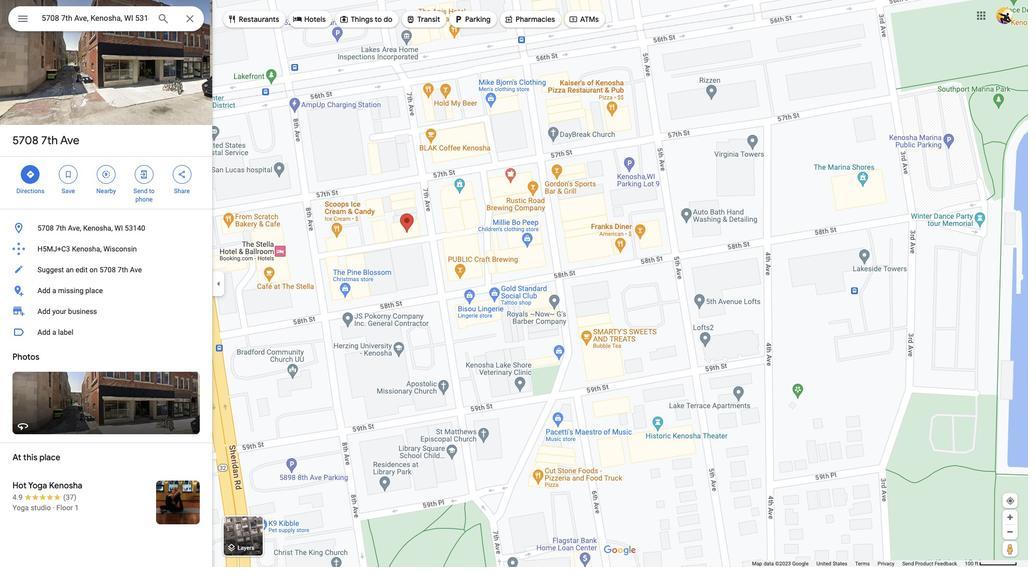 Task type: vqa. For each thing, say whether or not it's contained in the screenshot.


Task type: locate. For each thing, give the bounding box(es) containing it.
add for add your business
[[37, 307, 50, 316]]


[[406, 14, 416, 25]]

a
[[52, 286, 56, 295], [52, 328, 56, 336]]

united states
[[817, 561, 848, 567]]

directions
[[16, 187, 44, 195]]

ave,
[[68, 224, 81, 232]]

3 add from the top
[[37, 328, 50, 336]]

a left missing
[[52, 286, 56, 295]]

1 vertical spatial to
[[149, 187, 155, 195]]

0 vertical spatial ave
[[60, 133, 79, 148]]

collapse side panel image
[[213, 278, 224, 289]]

place down on
[[85, 286, 103, 295]]

2 a from the top
[[52, 328, 56, 336]]

ave
[[60, 133, 79, 148], [130, 266, 142, 274]]

 things to do
[[340, 14, 393, 25]]

send left product
[[903, 561, 915, 567]]

1 vertical spatial place
[[39, 452, 60, 463]]

5708 up h5mj+c3
[[37, 224, 54, 232]]

a for missing
[[52, 286, 56, 295]]

a left label at the left bottom of the page
[[52, 328, 56, 336]]

ave down 'wisconsin'
[[130, 266, 142, 274]]

100 ft button
[[966, 561, 1018, 567]]

7th
[[41, 133, 58, 148], [56, 224, 66, 232], [118, 266, 128, 274]]

7th inside the 5708 7th ave, kenosha, wi 53140 button
[[56, 224, 66, 232]]

phone
[[135, 196, 153, 203]]

1 vertical spatial 5708
[[37, 224, 54, 232]]

wi
[[115, 224, 123, 232]]

data
[[764, 561, 775, 567]]

at this place
[[12, 452, 60, 463]]

add left your
[[37, 307, 50, 316]]

label
[[58, 328, 73, 336]]

1 horizontal spatial send
[[903, 561, 915, 567]]

1 vertical spatial kenosha,
[[72, 245, 102, 253]]

2 add from the top
[[37, 307, 50, 316]]

©2023
[[776, 561, 792, 567]]

to up phone
[[149, 187, 155, 195]]

actions for 5708 7th ave region
[[0, 157, 212, 209]]

place right the this
[[39, 452, 60, 463]]

1 vertical spatial 7th
[[56, 224, 66, 232]]

zoom in image
[[1007, 513, 1015, 521]]

yoga up 4.9 stars 37 reviews image
[[28, 481, 47, 491]]

none field inside 5708 7th ave, kenosha, wi 53140 field
[[42, 12, 149, 24]]

2 vertical spatial add
[[37, 328, 50, 336]]

send product feedback button
[[903, 560, 958, 567]]

footer containing map data ©2023 google
[[753, 560, 966, 567]]


[[293, 14, 302, 25]]

footer inside 'google maps' element
[[753, 560, 966, 567]]

privacy button
[[878, 560, 895, 567]]

1 vertical spatial ave
[[130, 266, 142, 274]]

restaurants
[[239, 15, 279, 24]]

to left do
[[375, 15, 382, 24]]

to inside  things to do
[[375, 15, 382, 24]]

add
[[37, 286, 50, 295], [37, 307, 50, 316], [37, 328, 50, 336]]

add a label button
[[0, 322, 212, 343]]

53140
[[125, 224, 145, 232]]

0 vertical spatial to
[[375, 15, 382, 24]]

1 vertical spatial add
[[37, 307, 50, 316]]

5708 up 
[[12, 133, 38, 148]]

yoga down 4.9
[[12, 504, 29, 512]]


[[102, 169, 111, 180]]

kenosha, left wi
[[83, 224, 113, 232]]

send
[[134, 187, 148, 195], [903, 561, 915, 567]]

1 horizontal spatial ave
[[130, 266, 142, 274]]

ave inside button
[[130, 266, 142, 274]]

suggest an edit on 5708 7th ave button
[[0, 259, 212, 280]]

0 horizontal spatial to
[[149, 187, 155, 195]]

photos
[[12, 352, 39, 362]]

kenosha,
[[83, 224, 113, 232], [72, 245, 102, 253]]

0 vertical spatial place
[[85, 286, 103, 295]]

0 vertical spatial yoga
[[28, 481, 47, 491]]

0 horizontal spatial send
[[134, 187, 148, 195]]

save
[[62, 187, 75, 195]]

send inside send to phone
[[134, 187, 148, 195]]

 hotels
[[293, 14, 326, 25]]

add a missing place button
[[0, 280, 212, 301]]

5708 right on
[[100, 266, 116, 274]]

 parking
[[454, 14, 491, 25]]

0 vertical spatial kenosha,
[[83, 224, 113, 232]]

0 horizontal spatial ave
[[60, 133, 79, 148]]

4.9
[[12, 493, 23, 501]]

to
[[375, 15, 382, 24], [149, 187, 155, 195]]

zoom out image
[[1007, 528, 1015, 536]]

an
[[66, 266, 74, 274]]

1
[[75, 504, 79, 512]]


[[17, 11, 29, 26]]

send inside button
[[903, 561, 915, 567]]

0 vertical spatial 5708
[[12, 133, 38, 148]]

1 horizontal spatial place
[[85, 286, 103, 295]]

ft
[[976, 561, 979, 567]]

h5mj+c3 kenosha, wisconsin
[[37, 245, 137, 253]]

kenosha, up suggest an edit on 5708 7th ave
[[72, 245, 102, 253]]

ave up 
[[60, 133, 79, 148]]


[[26, 169, 35, 180]]

1 add from the top
[[37, 286, 50, 295]]

0 vertical spatial a
[[52, 286, 56, 295]]

wisconsin
[[103, 245, 137, 253]]

add for add a missing place
[[37, 286, 50, 295]]

0 vertical spatial send
[[134, 187, 148, 195]]

0 vertical spatial 7th
[[41, 133, 58, 148]]

product
[[916, 561, 934, 567]]

2 vertical spatial 7th
[[118, 266, 128, 274]]

terms button
[[856, 560, 871, 567]]

send up phone
[[134, 187, 148, 195]]

place
[[85, 286, 103, 295], [39, 452, 60, 463]]

footer
[[753, 560, 966, 567]]


[[177, 169, 187, 180]]

1 vertical spatial a
[[52, 328, 56, 336]]

suggest an edit on 5708 7th ave
[[37, 266, 142, 274]]

None field
[[42, 12, 149, 24]]

 button
[[8, 6, 37, 33]]

 restaurants
[[228, 14, 279, 25]]

united
[[817, 561, 832, 567]]

united states button
[[817, 560, 848, 567]]

5708 for 5708 7th ave
[[12, 133, 38, 148]]

to inside send to phone
[[149, 187, 155, 195]]

1 a from the top
[[52, 286, 56, 295]]

0 vertical spatial add
[[37, 286, 50, 295]]

0 horizontal spatial place
[[39, 452, 60, 463]]

1 vertical spatial send
[[903, 561, 915, 567]]

pharmacies
[[516, 15, 556, 24]]


[[228, 14, 237, 25]]

add left label at the left bottom of the page
[[37, 328, 50, 336]]

1 horizontal spatial to
[[375, 15, 382, 24]]

100
[[966, 561, 974, 567]]

terms
[[856, 561, 871, 567]]

map
[[753, 561, 763, 567]]

add down suggest
[[37, 286, 50, 295]]

send product feedback
[[903, 561, 958, 567]]

add your business
[[37, 307, 97, 316]]

map data ©2023 google
[[753, 561, 809, 567]]



Task type: describe. For each thing, give the bounding box(es) containing it.
show street view coverage image
[[1003, 541, 1018, 557]]


[[454, 14, 463, 25]]

 pharmacies
[[505, 14, 556, 25]]

5708 7th Ave, Kenosha, WI 53140 field
[[8, 6, 204, 31]]

atms
[[581, 15, 599, 24]]

show your location image
[[1007, 496, 1016, 506]]

states
[[833, 561, 848, 567]]

parking
[[466, 15, 491, 24]]

4.9 stars 37 reviews image
[[12, 492, 76, 502]]

100 ft
[[966, 561, 979, 567]]

your
[[52, 307, 66, 316]]

privacy
[[878, 561, 895, 567]]

kenosha, inside 'button'
[[72, 245, 102, 253]]

at
[[12, 452, 21, 463]]

hot
[[12, 481, 27, 491]]

 transit
[[406, 14, 441, 25]]

send for send to phone
[[134, 187, 148, 195]]

add for add a label
[[37, 328, 50, 336]]


[[505, 14, 514, 25]]

missing
[[58, 286, 84, 295]]

nearby
[[96, 187, 116, 195]]

transit
[[418, 15, 441, 24]]

5708 7th ave, kenosha, wi 53140 button
[[0, 218, 212, 238]]

7th for ave,
[[56, 224, 66, 232]]

h5mj+c3 kenosha, wisconsin button
[[0, 238, 212, 259]]

hotels
[[304, 15, 326, 24]]

business
[[68, 307, 97, 316]]

5708 for 5708 7th ave, kenosha, wi 53140
[[37, 224, 54, 232]]

(37)
[[63, 493, 76, 501]]

5708 7th ave, kenosha, wi 53140
[[37, 224, 145, 232]]

floor
[[56, 504, 73, 512]]

feedback
[[935, 561, 958, 567]]


[[340, 14, 349, 25]]

send to phone
[[134, 187, 155, 203]]


[[64, 169, 73, 180]]

yoga studio · floor 1
[[12, 504, 79, 512]]

·
[[53, 504, 55, 512]]

things
[[351, 15, 373, 24]]

layers
[[238, 545, 255, 552]]

 search field
[[8, 6, 204, 33]]

google maps element
[[0, 0, 1029, 567]]

add a label
[[37, 328, 73, 336]]

google account: ben nelson  
(ben.nelson1980@gmail.com) image
[[997, 7, 1014, 24]]

place inside button
[[85, 286, 103, 295]]

on
[[90, 266, 98, 274]]

share
[[174, 187, 190, 195]]

studio
[[31, 504, 51, 512]]

add a missing place
[[37, 286, 103, 295]]

suggest
[[37, 266, 64, 274]]

7th inside suggest an edit on 5708 7th ave button
[[118, 266, 128, 274]]

 atms
[[569, 14, 599, 25]]

edit
[[76, 266, 88, 274]]

hot yoga kenosha
[[12, 481, 82, 491]]

5708 7th ave main content
[[0, 0, 212, 567]]

5708 7th ave
[[12, 133, 79, 148]]

7th for ave
[[41, 133, 58, 148]]

1 vertical spatial yoga
[[12, 504, 29, 512]]


[[569, 14, 578, 25]]


[[139, 169, 149, 180]]

2 vertical spatial 5708
[[100, 266, 116, 274]]

send for send product feedback
[[903, 561, 915, 567]]

do
[[384, 15, 393, 24]]

a for label
[[52, 328, 56, 336]]

this
[[23, 452, 38, 463]]

google
[[793, 561, 809, 567]]

kenosha, inside button
[[83, 224, 113, 232]]

kenosha
[[49, 481, 82, 491]]

h5mj+c3
[[37, 245, 70, 253]]

add your business link
[[0, 301, 212, 322]]



